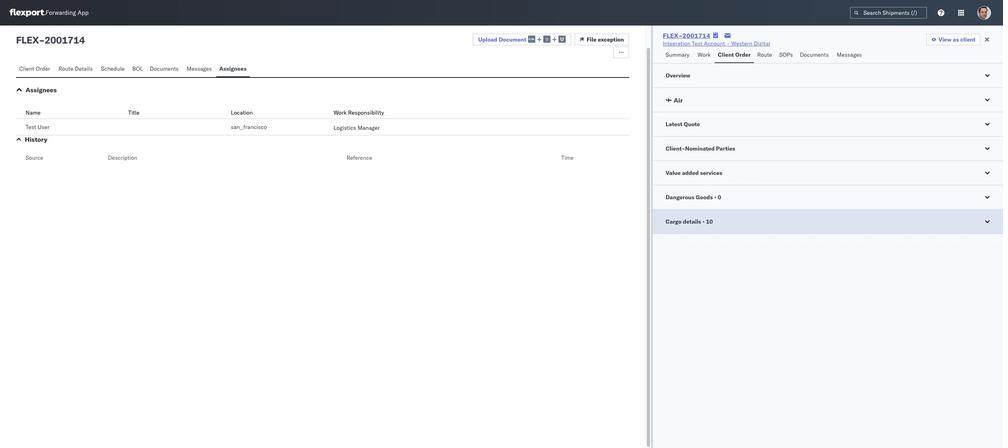Task type: vqa. For each thing, say whether or not it's contained in the screenshot.
the topmost assignees 'button'
yes



Task type: describe. For each thing, give the bounding box(es) containing it.
1 vertical spatial test
[[26, 124, 36, 131]]

1 vertical spatial client order
[[19, 65, 50, 72]]

name
[[26, 109, 40, 116]]

location
[[231, 109, 253, 116]]

details
[[683, 218, 701, 226]]

10
[[706, 218, 713, 226]]

sops button
[[776, 48, 797, 63]]

assignees inside 'button'
[[219, 65, 247, 72]]

value added services
[[666, 170, 723, 177]]

western
[[732, 40, 753, 47]]

quote
[[684, 121, 700, 128]]

flex
[[16, 34, 39, 46]]

route details
[[59, 65, 93, 72]]

file
[[587, 36, 597, 43]]

user
[[38, 124, 49, 131]]

bol button
[[129, 62, 147, 77]]

view as client button
[[927, 34, 981, 46]]

messages for the leftmost the messages button
[[187, 65, 212, 72]]

0 horizontal spatial 2001714
[[45, 34, 85, 46]]

0 horizontal spatial assignees
[[26, 86, 57, 94]]

route button
[[754, 48, 776, 63]]

overview button
[[653, 64, 1004, 88]]

1 horizontal spatial documents button
[[797, 48, 834, 63]]

1 horizontal spatial -
[[727, 40, 730, 47]]

flexport. image
[[10, 9, 46, 17]]

responsibility
[[348, 109, 384, 116]]

0 horizontal spatial client order button
[[16, 62, 55, 77]]

exception
[[598, 36, 624, 43]]

air button
[[653, 88, 1004, 112]]

time
[[562, 154, 574, 162]]

history
[[25, 136, 47, 144]]

integration test account - western digital
[[663, 40, 771, 47]]

client for client order button to the right
[[718, 51, 734, 58]]

history button
[[25, 136, 47, 144]]

messages for right the messages button
[[837, 51, 862, 58]]

upload
[[478, 36, 498, 43]]

0 horizontal spatial documents button
[[147, 62, 184, 77]]

dangerous goods • 0
[[666, 194, 722, 201]]

view as client
[[939, 36, 976, 43]]

order for client order button to the right
[[736, 51, 751, 58]]

client-
[[666, 145, 686, 152]]

0 vertical spatial test
[[692, 40, 703, 47]]

schedule button
[[98, 62, 129, 77]]

documents for rightmost documents button
[[800, 51, 829, 58]]

view
[[939, 36, 952, 43]]

flex-2001714 link
[[663, 32, 711, 40]]

value
[[666, 170, 681, 177]]

account
[[704, 40, 725, 47]]

services
[[700, 170, 723, 177]]

route details button
[[55, 62, 98, 77]]

logistics
[[334, 124, 356, 132]]

0 horizontal spatial assignees button
[[26, 86, 57, 94]]

client
[[961, 36, 976, 43]]

details
[[75, 65, 93, 72]]

added
[[682, 170, 699, 177]]

upload document button
[[473, 34, 571, 46]]

• for details
[[703, 218, 705, 226]]

goods
[[696, 194, 713, 201]]

work for work responsibility
[[334, 109, 347, 116]]

digital
[[754, 40, 771, 47]]

schedule
[[101, 65, 125, 72]]

work responsibility
[[334, 109, 384, 116]]

client for the leftmost client order button
[[19, 65, 34, 72]]



Task type: locate. For each thing, give the bounding box(es) containing it.
client order
[[718, 51, 751, 58], [19, 65, 50, 72]]

0 horizontal spatial test
[[26, 124, 36, 131]]

bol
[[132, 65, 143, 72]]

• left 10
[[703, 218, 705, 226]]

1 horizontal spatial client
[[718, 51, 734, 58]]

cargo details • 10
[[666, 218, 713, 226]]

• for goods
[[715, 194, 717, 201]]

0 horizontal spatial route
[[59, 65, 73, 72]]

1 horizontal spatial 2001714
[[683, 32, 711, 40]]

forwarding app
[[46, 9, 89, 17]]

flex - 2001714
[[16, 34, 85, 46]]

latest
[[666, 121, 683, 128]]

2001714 down forwarding app
[[45, 34, 85, 46]]

1 horizontal spatial documents
[[800, 51, 829, 58]]

•
[[715, 194, 717, 201], [703, 218, 705, 226]]

messages
[[837, 51, 862, 58], [187, 65, 212, 72]]

reference
[[347, 154, 372, 162]]

1 horizontal spatial test
[[692, 40, 703, 47]]

as
[[953, 36, 959, 43]]

summary button
[[663, 48, 695, 63]]

1 horizontal spatial order
[[736, 51, 751, 58]]

forwarding
[[46, 9, 76, 17]]

test user
[[26, 124, 49, 131]]

1 horizontal spatial route
[[758, 51, 772, 58]]

client order button
[[715, 48, 754, 63], [16, 62, 55, 77]]

Search Shipments (/) text field
[[850, 7, 928, 19]]

1 horizontal spatial assignees button
[[216, 62, 250, 77]]

sops
[[780, 51, 793, 58]]

0 horizontal spatial •
[[703, 218, 705, 226]]

1 horizontal spatial client order button
[[715, 48, 754, 63]]

nominated
[[685, 145, 715, 152]]

manager
[[358, 124, 380, 132]]

client order button down western
[[715, 48, 754, 63]]

source
[[26, 154, 43, 162]]

1 vertical spatial assignees
[[26, 86, 57, 94]]

1 vertical spatial work
[[334, 109, 347, 116]]

upload document
[[478, 36, 527, 43]]

work
[[698, 51, 711, 58], [334, 109, 347, 116]]

title
[[128, 109, 139, 116]]

logistics manager
[[334, 124, 380, 132]]

1 vertical spatial client
[[19, 65, 34, 72]]

flex-
[[663, 32, 683, 40]]

0 horizontal spatial messages
[[187, 65, 212, 72]]

latest quote
[[666, 121, 700, 128]]

app
[[78, 9, 89, 17]]

integration test account - western digital link
[[663, 40, 771, 48]]

client
[[718, 51, 734, 58], [19, 65, 34, 72]]

work up logistics
[[334, 109, 347, 116]]

1 horizontal spatial client order
[[718, 51, 751, 58]]

latest quote button
[[653, 112, 1004, 136]]

file exception button
[[575, 34, 630, 46], [575, 34, 630, 46]]

0 vertical spatial route
[[758, 51, 772, 58]]

san_francisco
[[231, 124, 267, 131]]

documents button up overview button
[[797, 48, 834, 63]]

2001714 up account
[[683, 32, 711, 40]]

air
[[674, 96, 683, 104]]

value added services button
[[653, 161, 1004, 185]]

0 vertical spatial client
[[718, 51, 734, 58]]

parties
[[716, 145, 736, 152]]

1 vertical spatial •
[[703, 218, 705, 226]]

file exception
[[587, 36, 624, 43]]

flex-2001714
[[663, 32, 711, 40]]

messages button
[[834, 48, 867, 63], [184, 62, 216, 77]]

integration
[[663, 40, 691, 47]]

document
[[499, 36, 527, 43]]

documents for left documents button
[[150, 65, 179, 72]]

summary
[[666, 51, 690, 58]]

0 vertical spatial order
[[736, 51, 751, 58]]

client-nominated parties button
[[653, 137, 1004, 161]]

test down flex-2001714 link
[[692, 40, 703, 47]]

client order button down flex on the top
[[16, 62, 55, 77]]

client order down western
[[718, 51, 751, 58]]

test left user
[[26, 124, 36, 131]]

1 vertical spatial assignees button
[[26, 86, 57, 94]]

0
[[718, 194, 722, 201]]

0 vertical spatial work
[[698, 51, 711, 58]]

0 horizontal spatial -
[[39, 34, 45, 46]]

0 horizontal spatial messages button
[[184, 62, 216, 77]]

0 vertical spatial assignees button
[[216, 62, 250, 77]]

route left details
[[59, 65, 73, 72]]

2001714
[[683, 32, 711, 40], [45, 34, 85, 46]]

0 vertical spatial messages
[[837, 51, 862, 58]]

0 horizontal spatial documents
[[150, 65, 179, 72]]

work down account
[[698, 51, 711, 58]]

documents button
[[797, 48, 834, 63], [147, 62, 184, 77]]

0 vertical spatial documents
[[800, 51, 829, 58]]

0 vertical spatial assignees
[[219, 65, 247, 72]]

assignees
[[219, 65, 247, 72], [26, 86, 57, 94]]

1 vertical spatial order
[[36, 65, 50, 72]]

client-nominated parties
[[666, 145, 736, 152]]

assignees button
[[216, 62, 250, 77], [26, 86, 57, 94]]

cargo
[[666, 218, 682, 226]]

documents up overview button
[[800, 51, 829, 58]]

forwarding app link
[[10, 9, 89, 17]]

0 vertical spatial client order
[[718, 51, 751, 58]]

dangerous
[[666, 194, 695, 201]]

order down western
[[736, 51, 751, 58]]

route for route
[[758, 51, 772, 58]]

1 horizontal spatial messages button
[[834, 48, 867, 63]]

1 horizontal spatial work
[[698, 51, 711, 58]]

0 horizontal spatial client
[[19, 65, 34, 72]]

overview
[[666, 72, 691, 79]]

client down integration test account - western digital
[[718, 51, 734, 58]]

• left 0 at the right
[[715, 194, 717, 201]]

order down flex - 2001714
[[36, 65, 50, 72]]

test
[[692, 40, 703, 47], [26, 124, 36, 131]]

client down flex on the top
[[19, 65, 34, 72]]

order for the leftmost client order button
[[36, 65, 50, 72]]

work inside button
[[698, 51, 711, 58]]

- down forwarding app link
[[39, 34, 45, 46]]

1 horizontal spatial messages
[[837, 51, 862, 58]]

-
[[39, 34, 45, 46], [727, 40, 730, 47]]

route for route details
[[59, 65, 73, 72]]

route
[[758, 51, 772, 58], [59, 65, 73, 72]]

0 horizontal spatial order
[[36, 65, 50, 72]]

0 horizontal spatial client order
[[19, 65, 50, 72]]

1 horizontal spatial assignees
[[219, 65, 247, 72]]

route down digital
[[758, 51, 772, 58]]

- left western
[[727, 40, 730, 47]]

documents right bol button on the left top of page
[[150, 65, 179, 72]]

documents
[[800, 51, 829, 58], [150, 65, 179, 72]]

order
[[736, 51, 751, 58], [36, 65, 50, 72]]

work button
[[695, 48, 715, 63]]

0 vertical spatial •
[[715, 194, 717, 201]]

client order down flex on the top
[[19, 65, 50, 72]]

description
[[108, 154, 137, 162]]

work for work
[[698, 51, 711, 58]]

1 horizontal spatial •
[[715, 194, 717, 201]]

1 vertical spatial route
[[59, 65, 73, 72]]

1 vertical spatial messages
[[187, 65, 212, 72]]

0 horizontal spatial work
[[334, 109, 347, 116]]

1 vertical spatial documents
[[150, 65, 179, 72]]

documents button right bol
[[147, 62, 184, 77]]



